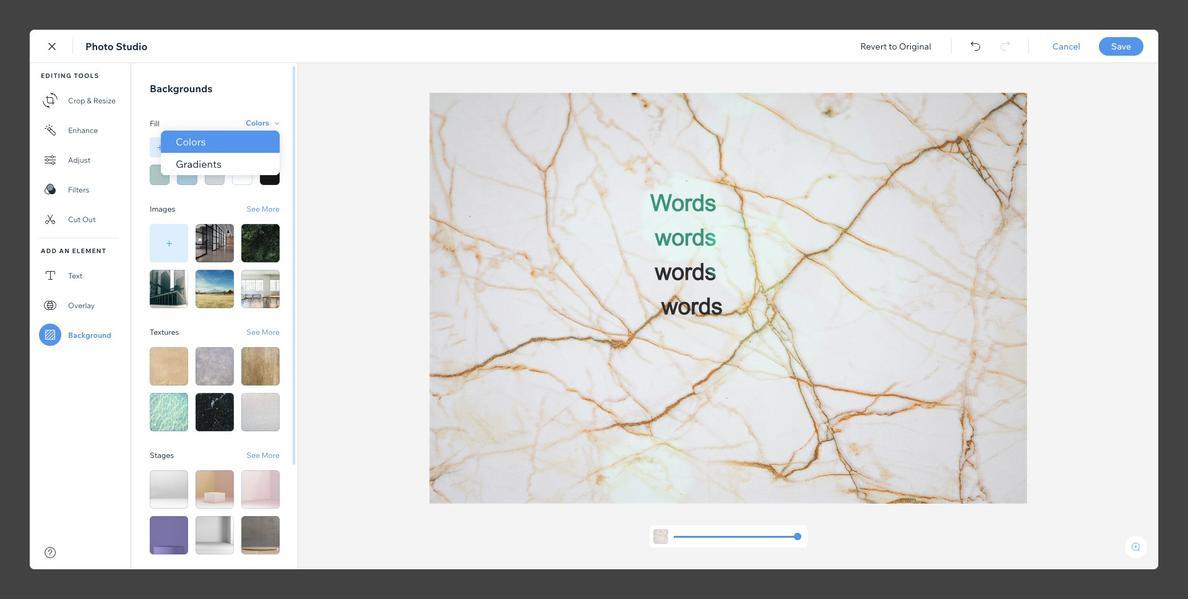 Task type: locate. For each thing, give the bounding box(es) containing it.
save
[[964, 41, 984, 52]]

seo button
[[16, 182, 39, 219]]

tags
[[19, 314, 36, 323]]

menu containing add
[[0, 71, 55, 435]]

add
[[20, 106, 35, 115]]

translate
[[12, 418, 43, 427]]

back
[[30, 41, 50, 52]]

menu
[[0, 71, 55, 435]]

publish button
[[1081, 37, 1147, 56]]

marble te image
[[388, 202, 846, 517]]



Task type: vqa. For each thing, say whether or not it's contained in the screenshot.
Preview
yes



Task type: describe. For each thing, give the bounding box(es) containing it.
notes
[[1137, 75, 1161, 86]]

categories
[[9, 262, 47, 271]]

save button
[[949, 41, 999, 52]]

translate button
[[12, 390, 43, 427]]

preview
[[1030, 41, 1062, 53]]

categories button
[[9, 234, 47, 271]]

tags button
[[16, 286, 39, 323]]

monetize
[[12, 366, 44, 375]]

preview button
[[1030, 41, 1062, 53]]

monetize button
[[12, 338, 44, 375]]

publish
[[1099, 41, 1129, 52]]

settings button
[[13, 130, 42, 167]]

back button
[[15, 41, 50, 52]]

Add a Catchy Title text field
[[388, 115, 833, 137]]

settings
[[13, 158, 42, 167]]

add button
[[16, 78, 39, 115]]

notes button
[[1115, 72, 1165, 89]]

seo
[[20, 210, 35, 219]]



